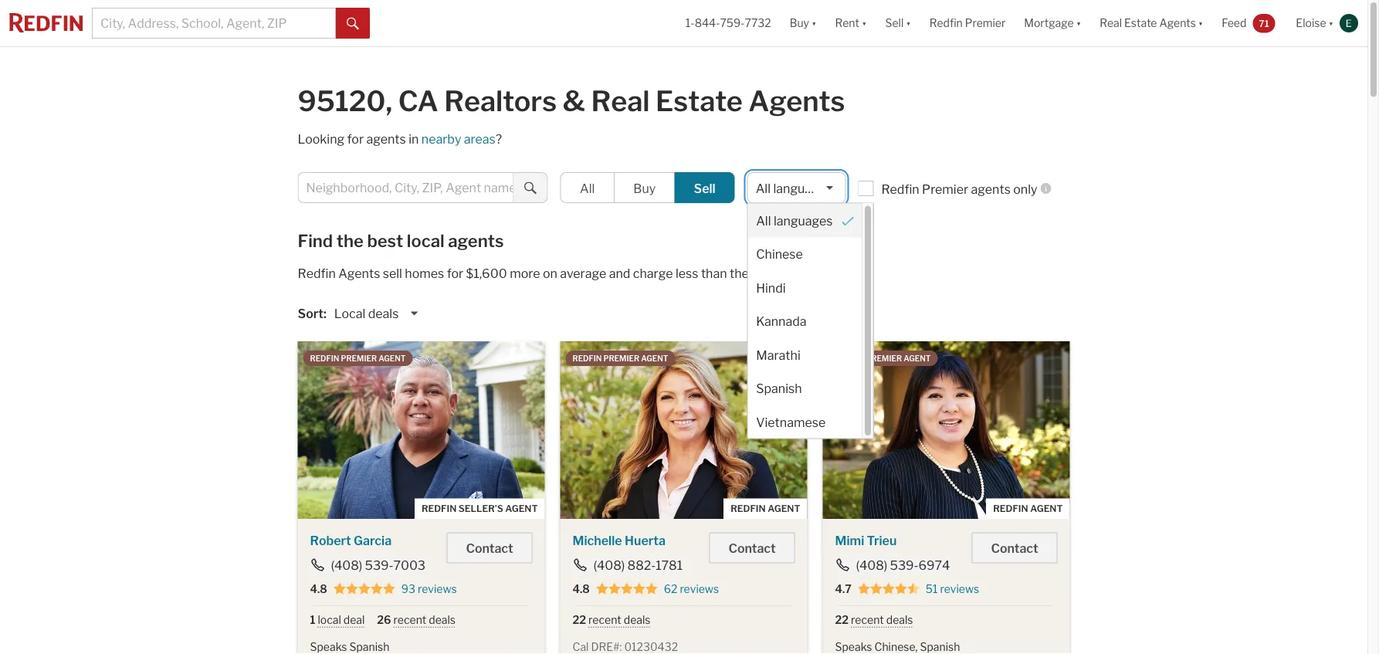 Task type: describe. For each thing, give the bounding box(es) containing it.
than
[[701, 266, 727, 281]]

real estate agents ▾ button
[[1091, 0, 1213, 46]]

93 reviews
[[402, 583, 457, 596]]

71
[[1260, 18, 1270, 29]]

real estate agents ▾ link
[[1100, 0, 1204, 46]]

seller's
[[459, 503, 503, 515]]

nearby areas link
[[422, 131, 496, 146]]

redfin premier agents only
[[882, 182, 1038, 197]]

▾ for buy ▾
[[812, 17, 817, 30]]

(408) 539-6974
[[856, 558, 950, 573]]

$1,600
[[466, 266, 507, 281]]

estate inside dropdown button
[[1125, 17, 1158, 30]]

more
[[510, 266, 540, 281]]

22 for (408) 882-1781
[[573, 613, 586, 627]]

photo of mimi trieu image
[[823, 342, 1070, 519]]

rent ▾ button
[[836, 0, 867, 46]]

(408) 539-7003 button
[[310, 558, 426, 573]]

user photo image
[[1341, 14, 1359, 32]]

speaks spanish
[[310, 641, 390, 654]]

rent
[[836, 17, 860, 30]]

Sell radio
[[675, 172, 735, 203]]

93
[[402, 583, 416, 596]]

1-844-759-7732
[[686, 17, 772, 30]]

51 reviews
[[926, 583, 980, 596]]

looking for agents in nearby areas ?
[[298, 131, 502, 146]]

eloise ▾
[[1297, 17, 1334, 30]]

typical
[[752, 266, 790, 281]]

22 recent deals for 539-
[[836, 613, 914, 627]]

mortgage ▾
[[1025, 17, 1082, 30]]

539- for 6974
[[891, 558, 919, 573]]

0 horizontal spatial real
[[591, 84, 650, 118]]

michelle huerta
[[573, 534, 666, 549]]

premier for redfin premier
[[966, 17, 1006, 30]]

0 horizontal spatial spanish
[[350, 641, 390, 654]]

deal
[[344, 613, 365, 627]]

recent for mimi
[[852, 613, 884, 627]]

marathi
[[756, 347, 801, 362]]

rent ▾ button
[[826, 0, 876, 46]]

contact button for (408) 539-7003
[[447, 533, 533, 564]]

agents inside dropdown button
[[1160, 17, 1197, 30]]

all inside all languages "element"
[[756, 213, 771, 228]]

deals up cal dre#: 01230432
[[624, 613, 651, 627]]

1-
[[686, 17, 695, 30]]

reviews for (408) 882-1781
[[680, 583, 719, 596]]

trieu
[[867, 534, 897, 549]]

1 local deal
[[310, 613, 365, 627]]

all languages element
[[748, 204, 862, 237]]

areas
[[464, 131, 496, 146]]

mortgage
[[1025, 17, 1075, 30]]

1 languages from the top
[[774, 181, 833, 196]]

1-844-759-7732 link
[[686, 17, 772, 30]]

contact button for (408) 882-1781
[[710, 533, 795, 564]]

redfin for redfin premier
[[930, 17, 963, 30]]

1781
[[656, 558, 683, 573]]

local deals
[[334, 306, 399, 321]]

mimi
[[836, 534, 865, 549]]

sell ▾ button
[[886, 0, 911, 46]]

average
[[560, 266, 607, 281]]

26 recent deals
[[377, 613, 456, 627]]

premier for garcia
[[341, 354, 377, 364]]

1 vertical spatial for
[[447, 266, 464, 281]]

best
[[367, 230, 404, 251]]

michelle
[[573, 534, 623, 549]]

real estate agents ▾
[[1100, 17, 1204, 30]]

spanish inside list box
[[756, 381, 802, 396]]

and
[[609, 266, 631, 281]]

robert
[[310, 534, 351, 549]]

(408) 882-1781
[[594, 558, 683, 573]]

0 horizontal spatial for
[[347, 131, 364, 146]]

22 for (408) 539-6974
[[836, 613, 849, 627]]

sort:
[[298, 306, 327, 321]]

rating 4.7 out of 5 element
[[858, 583, 920, 596]]

hindi
[[756, 280, 786, 295]]

contact for 1781
[[729, 541, 776, 556]]

7732
[[745, 17, 772, 30]]

on
[[543, 266, 558, 281]]

1 vertical spatial local
[[318, 613, 341, 627]]

garcia
[[354, 534, 392, 549]]

(408) for (408) 539-6974
[[856, 558, 888, 573]]

sell ▾
[[886, 17, 911, 30]]

4.8 for (408) 539-7003
[[310, 583, 327, 596]]

mortgage ▾ button
[[1015, 0, 1091, 46]]

find the best local agents
[[298, 230, 504, 251]]

2 vertical spatial agents
[[339, 266, 380, 281]]

mimi trieu
[[836, 534, 897, 549]]

redfin premier agent for huerta
[[573, 354, 669, 364]]

less
[[676, 266, 699, 281]]

buy ▾
[[790, 17, 817, 30]]

7003
[[394, 558, 426, 573]]

huerta
[[625, 534, 666, 549]]

vietnamese
[[756, 415, 826, 430]]

feed
[[1223, 17, 1247, 30]]

local
[[334, 306, 366, 321]]

find
[[298, 230, 333, 251]]

redfin agent for (408) 882-1781
[[731, 503, 801, 515]]

01230432
[[625, 641, 678, 654]]

charge
[[633, 266, 673, 281]]

dialog containing all languages
[[748, 203, 875, 439]]

All radio
[[561, 172, 615, 203]]

kannada
[[756, 314, 807, 329]]

rent ▾
[[836, 17, 867, 30]]

recent for michelle
[[589, 613, 622, 627]]

realtors
[[445, 84, 557, 118]]

photo of robert garcia image
[[298, 342, 545, 519]]

buy ▾ button
[[781, 0, 826, 46]]

mortgage ▾ button
[[1025, 0, 1082, 46]]

dre#:
[[591, 641, 622, 654]]

▾ for eloise ▾
[[1329, 17, 1334, 30]]

844-
[[695, 17, 720, 30]]



Task type: locate. For each thing, give the bounding box(es) containing it.
0 horizontal spatial redfin premier agent
[[310, 354, 406, 364]]

contact for 7003
[[466, 541, 513, 556]]

1 rating 4.8 out of 5 element from the left
[[334, 583, 395, 596]]

95120,
[[298, 84, 393, 118]]

ca
[[398, 84, 439, 118]]

rating 4.8 out of 5 element down (408) 539-7003 button
[[334, 583, 395, 596]]

2 horizontal spatial premier
[[866, 354, 902, 364]]

1 horizontal spatial agents
[[448, 230, 504, 251]]

(408) down mimi trieu at the bottom right
[[856, 558, 888, 573]]

0 horizontal spatial submit search image
[[347, 18, 359, 30]]

0 horizontal spatial reviews
[[418, 583, 457, 596]]

2 horizontal spatial contact button
[[972, 533, 1058, 564]]

agent
[[379, 354, 406, 364], [641, 354, 669, 364], [904, 354, 931, 364], [505, 503, 538, 515], [768, 503, 801, 515], [1031, 503, 1064, 515]]

languages inside "element"
[[774, 213, 833, 228]]

sell for sell ▾
[[886, 17, 904, 30]]

2 languages from the top
[[774, 213, 833, 228]]

in
[[409, 131, 419, 146]]

contact button down the seller's
[[447, 533, 533, 564]]

2 horizontal spatial reviews
[[941, 583, 980, 596]]

0 horizontal spatial rating 4.8 out of 5 element
[[334, 583, 395, 596]]

premier for redfin premier agents only
[[923, 182, 969, 197]]

0 vertical spatial the
[[337, 230, 364, 251]]

3 recent from the left
[[852, 613, 884, 627]]

contact
[[466, 541, 513, 556], [729, 541, 776, 556], [992, 541, 1039, 556]]

1 contact button from the left
[[447, 533, 533, 564]]

22
[[573, 613, 586, 627], [836, 613, 849, 627]]

sell right rent ▾
[[886, 17, 904, 30]]

all inside all radio
[[580, 181, 595, 196]]

2 horizontal spatial redfin
[[930, 17, 963, 30]]

deals up speaks chinese, spanish
[[887, 613, 914, 627]]

sell
[[383, 266, 402, 281]]

▾ for rent ▾
[[862, 17, 867, 30]]

premier
[[341, 354, 377, 364], [604, 354, 640, 364], [866, 354, 902, 364]]

redfin agents sell homes for $1,600 more on average and charge less than the typical listing fee.
[[298, 266, 851, 281]]

0 vertical spatial local
[[407, 230, 445, 251]]

0 horizontal spatial contact button
[[447, 533, 533, 564]]

for right 'homes'
[[447, 266, 464, 281]]

3 redfin premier agent from the left
[[836, 354, 931, 364]]

real inside dropdown button
[[1100, 17, 1123, 30]]

deals down 93 reviews
[[429, 613, 456, 627]]

the
[[337, 230, 364, 251], [730, 266, 749, 281]]

1 vertical spatial premier
[[923, 182, 969, 197]]

list box containing all languages
[[748, 172, 875, 439]]

looking
[[298, 131, 345, 146]]

1 horizontal spatial for
[[447, 266, 464, 281]]

2 ▾ from the left
[[862, 17, 867, 30]]

1 vertical spatial languages
[[774, 213, 833, 228]]

eloise
[[1297, 17, 1327, 30]]

0 vertical spatial languages
[[774, 181, 833, 196]]

redfin premier agent
[[310, 354, 406, 364], [573, 354, 669, 364], [836, 354, 931, 364]]

languages up all languages "element"
[[774, 181, 833, 196]]

2 22 recent deals from the left
[[836, 613, 914, 627]]

62
[[664, 583, 678, 596]]

0 horizontal spatial contact
[[466, 541, 513, 556]]

all languages inside "element"
[[756, 213, 833, 228]]

2 contact button from the left
[[710, 533, 795, 564]]

all up chinese
[[756, 213, 771, 228]]

nearby
[[422, 131, 462, 146]]

0 horizontal spatial the
[[337, 230, 364, 251]]

1 horizontal spatial rating 4.8 out of 5 element
[[596, 583, 658, 596]]

redfin premier agent for trieu
[[836, 354, 931, 364]]

1 horizontal spatial buy
[[790, 17, 810, 30]]

2 vertical spatial agents
[[448, 230, 504, 251]]

buy right all radio
[[634, 181, 656, 196]]

0 horizontal spatial 22
[[573, 613, 586, 627]]

spanish right chinese,
[[921, 641, 961, 654]]

2 horizontal spatial contact
[[992, 541, 1039, 556]]

rating 4.8 out of 5 element down (408) 882-1781 button
[[596, 583, 658, 596]]

0 vertical spatial all languages
[[756, 181, 833, 196]]

(408) for (408) 539-7003
[[331, 558, 363, 573]]

?
[[496, 131, 502, 146]]

1 reviews from the left
[[418, 583, 457, 596]]

only
[[1014, 182, 1038, 197]]

1 horizontal spatial redfin
[[882, 182, 920, 197]]

0 horizontal spatial speaks
[[310, 641, 347, 654]]

3 (408) from the left
[[856, 558, 888, 573]]

0 horizontal spatial redfin
[[298, 266, 336, 281]]

6 ▾ from the left
[[1329, 17, 1334, 30]]

0 vertical spatial real
[[1100, 17, 1123, 30]]

(408) for (408) 882-1781
[[594, 558, 625, 573]]

▾ right rent ▾
[[906, 17, 911, 30]]

chinese,
[[875, 641, 918, 654]]

speaks down 1 local deal
[[310, 641, 347, 654]]

0 vertical spatial agents
[[1160, 17, 1197, 30]]

▾ inside dropdown button
[[1199, 17, 1204, 30]]

reviews right 93
[[418, 583, 457, 596]]

0 horizontal spatial local
[[318, 613, 341, 627]]

agents left only at the top
[[972, 182, 1011, 197]]

buy
[[790, 17, 810, 30], [634, 181, 656, 196]]

0 horizontal spatial 4.8
[[310, 583, 327, 596]]

buy for buy ▾
[[790, 17, 810, 30]]

all
[[580, 181, 595, 196], [756, 181, 771, 196], [756, 213, 771, 228]]

1 horizontal spatial local
[[407, 230, 445, 251]]

chinese
[[756, 246, 803, 262]]

agents up the $1,600
[[448, 230, 504, 251]]

contact button for (408) 539-6974
[[972, 533, 1058, 564]]

buy for buy
[[634, 181, 656, 196]]

1 4.8 from the left
[[310, 583, 327, 596]]

redfin
[[310, 354, 339, 364], [573, 354, 602, 364], [836, 354, 865, 364], [422, 503, 457, 515], [731, 503, 766, 515], [994, 503, 1029, 515]]

4.8 up 1
[[310, 583, 327, 596]]

redfin premier button
[[921, 0, 1015, 46]]

0 horizontal spatial premier
[[341, 354, 377, 364]]

the right find
[[337, 230, 364, 251]]

1 recent from the left
[[394, 613, 427, 627]]

redfin agent for (408) 539-6974
[[994, 503, 1064, 515]]

1 horizontal spatial recent
[[589, 613, 622, 627]]

rating 4.8 out of 5 element
[[334, 583, 395, 596], [596, 583, 658, 596]]

contact button
[[447, 533, 533, 564], [710, 533, 795, 564], [972, 533, 1058, 564]]

for
[[347, 131, 364, 146], [447, 266, 464, 281]]

1 vertical spatial all languages
[[756, 213, 833, 228]]

michelle huerta link
[[573, 534, 666, 549]]

(408) 539-6974 button
[[836, 558, 951, 573]]

0 vertical spatial agents
[[367, 131, 406, 146]]

0 vertical spatial premier
[[966, 17, 1006, 30]]

2 redfin premier agent from the left
[[573, 354, 669, 364]]

reviews right 62
[[680, 583, 719, 596]]

rating 4.8 out of 5 element for 882-
[[596, 583, 658, 596]]

1 horizontal spatial sell
[[886, 17, 904, 30]]

buy inside option
[[634, 181, 656, 196]]

1 horizontal spatial speaks
[[836, 641, 873, 654]]

recent up dre#:
[[589, 613, 622, 627]]

22 recent deals
[[573, 613, 651, 627], [836, 613, 914, 627]]

deals
[[368, 306, 399, 321], [429, 613, 456, 627], [624, 613, 651, 627], [887, 613, 914, 627]]

agents for for
[[367, 131, 406, 146]]

contact for 6974
[[992, 541, 1039, 556]]

1 vertical spatial agents
[[749, 84, 846, 118]]

22 up cal
[[573, 613, 586, 627]]

2 redfin agent from the left
[[994, 503, 1064, 515]]

1 all languages from the top
[[756, 181, 833, 196]]

1 horizontal spatial (408)
[[594, 558, 625, 573]]

agents
[[367, 131, 406, 146], [972, 182, 1011, 197], [448, 230, 504, 251]]

3 contact from the left
[[992, 541, 1039, 556]]

0 vertical spatial for
[[347, 131, 364, 146]]

0 horizontal spatial buy
[[634, 181, 656, 196]]

539- up rating 4.7 out of 5 element
[[891, 558, 919, 573]]

speaks chinese, spanish
[[836, 641, 961, 654]]

1 horizontal spatial estate
[[1125, 17, 1158, 30]]

speaks
[[310, 641, 347, 654], [836, 641, 873, 654]]

listing
[[793, 266, 827, 281]]

0 horizontal spatial agents
[[367, 131, 406, 146]]

0 horizontal spatial 22 recent deals
[[573, 613, 651, 627]]

1 vertical spatial redfin
[[882, 182, 920, 197]]

redfin premier agent for garcia
[[310, 354, 406, 364]]

51
[[926, 583, 938, 596]]

all left "buy" option
[[580, 181, 595, 196]]

speaks for (408) 539-6974
[[836, 641, 873, 654]]

2 horizontal spatial spanish
[[921, 641, 961, 654]]

deals right local
[[368, 306, 399, 321]]

2 horizontal spatial (408)
[[856, 558, 888, 573]]

agents left 'in'
[[367, 131, 406, 146]]

contact button up 51 reviews
[[972, 533, 1058, 564]]

2 rating 4.8 out of 5 element from the left
[[596, 583, 658, 596]]

2 4.8 from the left
[[573, 583, 590, 596]]

539- for 7003
[[365, 558, 394, 573]]

spanish down marathi
[[756, 381, 802, 396]]

1 22 recent deals from the left
[[573, 613, 651, 627]]

cal dre#: 01230432
[[573, 641, 678, 654]]

premier inside 'button'
[[966, 17, 1006, 30]]

1 horizontal spatial 539-
[[891, 558, 919, 573]]

2 horizontal spatial agents
[[1160, 17, 1197, 30]]

sell for sell
[[694, 181, 716, 196]]

1 horizontal spatial contact button
[[710, 533, 795, 564]]

redfin for redfin premier agents only
[[882, 182, 920, 197]]

▾ right the rent
[[862, 17, 867, 30]]

0 horizontal spatial sell
[[694, 181, 716, 196]]

2 (408) from the left
[[594, 558, 625, 573]]

5 ▾ from the left
[[1199, 17, 1204, 30]]

2 vertical spatial redfin
[[298, 266, 336, 281]]

sell inside radio
[[694, 181, 716, 196]]

1 vertical spatial submit search image
[[525, 182, 537, 194]]

all languages
[[756, 181, 833, 196], [756, 213, 833, 228]]

option group containing all
[[561, 172, 735, 203]]

1 horizontal spatial real
[[1100, 17, 1123, 30]]

buy ▾ button
[[790, 0, 817, 46]]

0 horizontal spatial agents
[[339, 266, 380, 281]]

premier for huerta
[[604, 354, 640, 364]]

1 horizontal spatial 22
[[836, 613, 849, 627]]

recent right 26
[[394, 613, 427, 627]]

all languages up all languages "element"
[[756, 181, 833, 196]]

languages up chinese
[[774, 213, 833, 228]]

95120, ca realtors & real estate agents
[[298, 84, 846, 118]]

0 vertical spatial buy
[[790, 17, 810, 30]]

list box
[[748, 172, 875, 439]]

buy inside dropdown button
[[790, 17, 810, 30]]

1 22 from the left
[[573, 613, 586, 627]]

speaks for (408) 539-7003
[[310, 641, 347, 654]]

languages
[[774, 181, 833, 196], [774, 213, 833, 228]]

2 horizontal spatial agents
[[972, 182, 1011, 197]]

recent down rating 4.7 out of 5 element
[[852, 613, 884, 627]]

1 vertical spatial the
[[730, 266, 749, 281]]

2 recent from the left
[[589, 613, 622, 627]]

0 horizontal spatial estate
[[656, 84, 743, 118]]

(408) down michelle huerta link
[[594, 558, 625, 573]]

1 horizontal spatial agents
[[749, 84, 846, 118]]

2 22 from the left
[[836, 613, 849, 627]]

3 premier from the left
[[866, 354, 902, 364]]

0 vertical spatial submit search image
[[347, 18, 359, 30]]

1 vertical spatial estate
[[656, 84, 743, 118]]

contact button up 62 reviews
[[710, 533, 795, 564]]

buy right 7732
[[790, 17, 810, 30]]

2 horizontal spatial redfin premier agent
[[836, 354, 931, 364]]

Neighborhood, City, ZIP, Agent name search field
[[298, 172, 514, 203]]

1 vertical spatial real
[[591, 84, 650, 118]]

1 vertical spatial agents
[[972, 182, 1011, 197]]

(408) 539-7003
[[331, 558, 426, 573]]

1 horizontal spatial redfin premier agent
[[573, 354, 669, 364]]

4.7
[[836, 583, 852, 596]]

1 539- from the left
[[365, 558, 394, 573]]

redfin seller's agent
[[422, 503, 538, 515]]

4.8 down the michelle
[[573, 583, 590, 596]]

4 ▾ from the left
[[1077, 17, 1082, 30]]

photo of michelle huerta image
[[561, 342, 808, 519]]

759-
[[720, 17, 745, 30]]

2 all languages from the top
[[756, 213, 833, 228]]

▾ for sell ▾
[[906, 17, 911, 30]]

local up 'homes'
[[407, 230, 445, 251]]

sell right "buy" option
[[694, 181, 716, 196]]

1 horizontal spatial spanish
[[756, 381, 802, 396]]

▾ left user photo
[[1329, 17, 1334, 30]]

reviews right 51
[[941, 583, 980, 596]]

2 speaks from the left
[[836, 641, 873, 654]]

26
[[377, 613, 391, 627]]

dialog
[[748, 203, 875, 439]]

1 horizontal spatial premier
[[604, 354, 640, 364]]

6974
[[919, 558, 950, 573]]

▾
[[812, 17, 817, 30], [862, 17, 867, 30], [906, 17, 911, 30], [1077, 17, 1082, 30], [1199, 17, 1204, 30], [1329, 17, 1334, 30]]

1 ▾ from the left
[[812, 17, 817, 30]]

0 horizontal spatial (408)
[[331, 558, 363, 573]]

▾ left feed
[[1199, 17, 1204, 30]]

redfin inside 'button'
[[930, 17, 963, 30]]

22 down 4.7
[[836, 613, 849, 627]]

3 contact button from the left
[[972, 533, 1058, 564]]

539-
[[365, 558, 394, 573], [891, 558, 919, 573]]

premier for trieu
[[866, 354, 902, 364]]

22 recent deals up dre#:
[[573, 613, 651, 627]]

1 premier from the left
[[341, 354, 377, 364]]

(408) 882-1781 button
[[573, 558, 684, 573]]

sell ▾ button
[[876, 0, 921, 46]]

3 reviews from the left
[[941, 583, 980, 596]]

all up all languages "element"
[[756, 181, 771, 196]]

1 speaks from the left
[[310, 641, 347, 654]]

▾ right mortgage
[[1077, 17, 1082, 30]]

▾ left the rent
[[812, 17, 817, 30]]

1 horizontal spatial redfin agent
[[994, 503, 1064, 515]]

2 reviews from the left
[[680, 583, 719, 596]]

0 vertical spatial redfin
[[930, 17, 963, 30]]

cal
[[573, 641, 589, 654]]

1 horizontal spatial reviews
[[680, 583, 719, 596]]

sell inside dropdown button
[[886, 17, 904, 30]]

option group
[[561, 172, 735, 203]]

1 redfin agent from the left
[[731, 503, 801, 515]]

1
[[310, 613, 316, 627]]

submit search image
[[347, 18, 359, 30], [525, 182, 537, 194]]

reviews for (408) 539-7003
[[418, 583, 457, 596]]

spanish down 26
[[350, 641, 390, 654]]

22 recent deals for 882-
[[573, 613, 651, 627]]

(408)
[[331, 558, 363, 573], [594, 558, 625, 573], [856, 558, 888, 573]]

4.8 for (408) 882-1781
[[573, 583, 590, 596]]

redfin for redfin agents sell homes for $1,600 more on average and charge less than the typical listing fee.
[[298, 266, 336, 281]]

all languages up chinese
[[756, 213, 833, 228]]

recent
[[394, 613, 427, 627], [589, 613, 622, 627], [852, 613, 884, 627]]

2 539- from the left
[[891, 558, 919, 573]]

(408) down robert garcia
[[331, 558, 363, 573]]

2 contact from the left
[[729, 541, 776, 556]]

1 vertical spatial buy
[[634, 181, 656, 196]]

4.8
[[310, 583, 327, 596], [573, 583, 590, 596]]

0 horizontal spatial 539-
[[365, 558, 394, 573]]

2 premier from the left
[[604, 354, 640, 364]]

premier
[[966, 17, 1006, 30], [923, 182, 969, 197]]

mimi trieu link
[[836, 534, 897, 549]]

real right "&"
[[591, 84, 650, 118]]

1 horizontal spatial 4.8
[[573, 583, 590, 596]]

0 horizontal spatial redfin agent
[[731, 503, 801, 515]]

the right than
[[730, 266, 749, 281]]

City, Address, School, Agent, ZIP search field
[[92, 8, 336, 39]]

homes
[[405, 266, 444, 281]]

1 horizontal spatial contact
[[729, 541, 776, 556]]

&
[[563, 84, 586, 118]]

1 (408) from the left
[[331, 558, 363, 573]]

1 vertical spatial sell
[[694, 181, 716, 196]]

539- down garcia
[[365, 558, 394, 573]]

1 contact from the left
[[466, 541, 513, 556]]

1 horizontal spatial 22 recent deals
[[836, 613, 914, 627]]

1 horizontal spatial submit search image
[[525, 182, 537, 194]]

0 vertical spatial estate
[[1125, 17, 1158, 30]]

redfin agent
[[731, 503, 801, 515], [994, 503, 1064, 515]]

reviews for (408) 539-6974
[[941, 583, 980, 596]]

3 ▾ from the left
[[906, 17, 911, 30]]

▾ for mortgage ▾
[[1077, 17, 1082, 30]]

rating 4.8 out of 5 element for 539-
[[334, 583, 395, 596]]

1 redfin premier agent from the left
[[310, 354, 406, 364]]

real right mortgage ▾
[[1100, 17, 1123, 30]]

spanish
[[756, 381, 802, 396], [350, 641, 390, 654], [921, 641, 961, 654]]

robert garcia link
[[310, 534, 392, 549]]

local right 1
[[318, 613, 341, 627]]

real
[[1100, 17, 1123, 30], [591, 84, 650, 118]]

Buy radio
[[614, 172, 676, 203]]

0 vertical spatial sell
[[886, 17, 904, 30]]

speaks left chinese,
[[836, 641, 873, 654]]

1 horizontal spatial the
[[730, 266, 749, 281]]

agents for premier
[[972, 182, 1011, 197]]

0 horizontal spatial recent
[[394, 613, 427, 627]]

2 horizontal spatial recent
[[852, 613, 884, 627]]

for right looking
[[347, 131, 364, 146]]

22 recent deals down rating 4.7 out of 5 element
[[836, 613, 914, 627]]

robert garcia
[[310, 534, 392, 549]]

fee.
[[830, 266, 851, 281]]



Task type: vqa. For each thing, say whether or not it's contained in the screenshot.
Rd,
no



